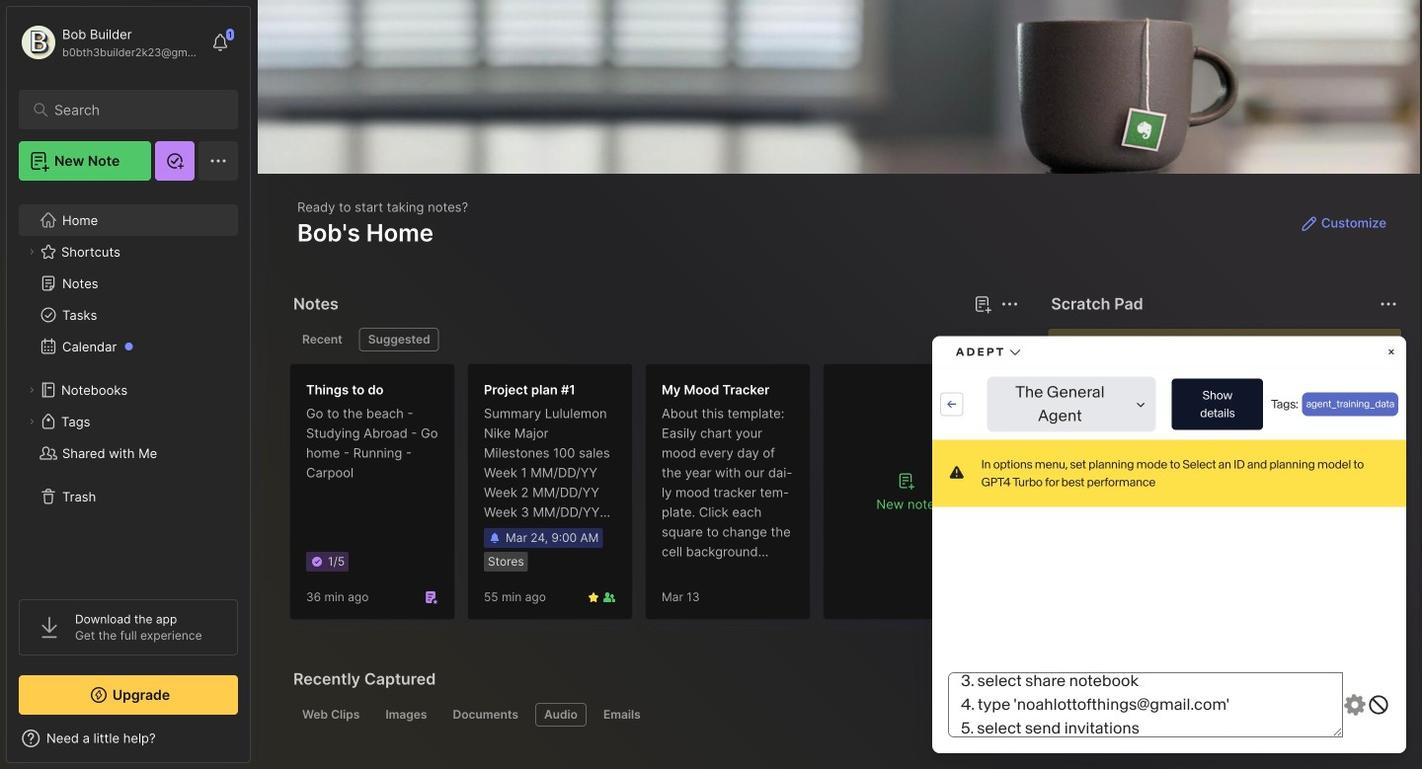 Task type: vqa. For each thing, say whether or not it's contained in the screenshot.
row in the top of the page
yes



Task type: locate. For each thing, give the bounding box(es) containing it.
none search field inside main element
[[54, 98, 212, 122]]

expand notebooks image
[[26, 384, 38, 396]]

row
[[273, 163, 1407, 203]]

None search field
[[54, 98, 212, 122]]

Account field
[[19, 23, 202, 62]]

Sort field
[[1118, 81, 1142, 105]]

Find Notebooks… text field
[[1151, 77, 1366, 109]]

WHAT'S NEW field
[[7, 723, 250, 755]]

tree
[[7, 193, 250, 582]]

main element
[[0, 0, 257, 770]]



Task type: describe. For each thing, give the bounding box(es) containing it.
sort options image
[[1118, 81, 1142, 105]]

click to collapse image
[[249, 733, 264, 757]]

arrow image
[[285, 176, 299, 191]]

tree inside main element
[[7, 193, 250, 582]]

Search text field
[[54, 101, 212, 120]]

expand tags image
[[26, 416, 38, 428]]

More actions field
[[1371, 170, 1395, 194]]

more actions image
[[1371, 170, 1395, 194]]



